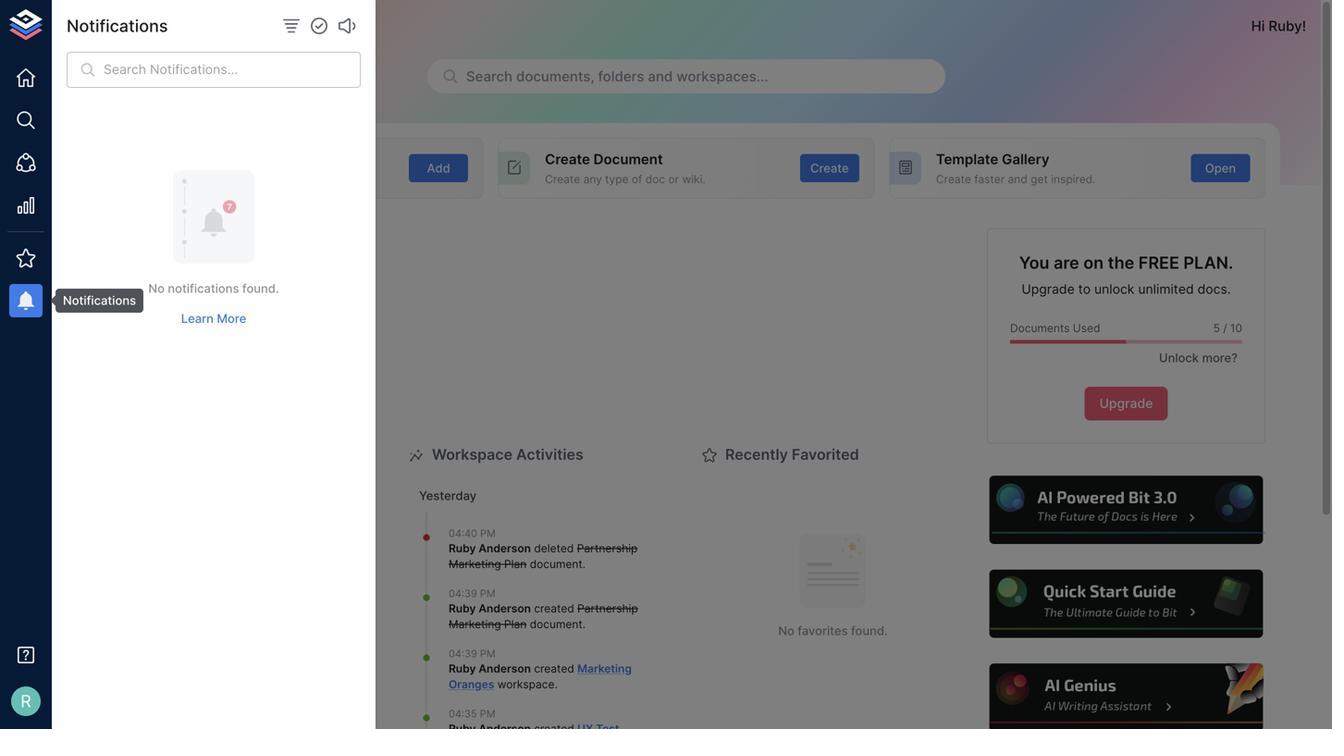 Task type: describe. For each thing, give the bounding box(es) containing it.
faster
[[975, 172, 1005, 186]]

type
[[605, 172, 629, 186]]

found. for no notifications found.
[[242, 281, 279, 296]]

documents used
[[1011, 322, 1101, 335]]

search
[[466, 68, 513, 85]]

hi
[[1252, 18, 1266, 34]]

04:39 pm for workspace .
[[449, 648, 496, 660]]

workspace activities
[[432, 446, 584, 464]]

search documents, folders and workspaces...
[[466, 68, 769, 85]]

3 pm from the top
[[480, 648, 496, 660]]

3 help image from the top
[[988, 661, 1266, 729]]

unlock more? button
[[1149, 344, 1243, 372]]

more
[[217, 312, 246, 326]]

any
[[584, 172, 602, 186]]

document for created
[[530, 618, 583, 631]]

marketing for ruby anderson created
[[449, 618, 501, 631]]

folders
[[598, 68, 645, 85]]

1 anderson from the top
[[479, 542, 531, 555]]

2 help image from the top
[[988, 567, 1266, 641]]

notifications inside tooltip
[[63, 293, 136, 308]]

learn more
[[181, 312, 246, 326]]

ruby anderson created for workspace
[[449, 662, 578, 676]]

unlock more?
[[1160, 351, 1238, 365]]

04:39 for workspace
[[449, 648, 477, 660]]

on
[[1084, 253, 1104, 273]]

add
[[427, 161, 451, 175]]

sound on image
[[336, 15, 358, 37]]

Search Notifications... text field
[[104, 52, 361, 88]]

upgrade inside button
[[1100, 396, 1154, 412]]

no notifications found.
[[148, 281, 279, 296]]

1 pm from the top
[[480, 528, 496, 540]]

documents
[[1011, 322, 1070, 335]]

partnership for created
[[578, 602, 638, 616]]

no for no favorites found.
[[779, 624, 795, 638]]

of
[[632, 172, 643, 186]]

5 / 10
[[1214, 322, 1243, 335]]

more?
[[1203, 351, 1238, 365]]

make
[[232, 172, 260, 186]]

favorites
[[798, 624, 848, 638]]

gallery
[[1002, 151, 1050, 168]]

wiki.
[[682, 172, 706, 186]]

document . for created
[[527, 618, 586, 631]]

document for deleted
[[530, 557, 583, 571]]

3 anderson from the top
[[479, 662, 531, 676]]

open
[[1206, 161, 1237, 175]]

2 pm from the top
[[480, 588, 496, 600]]

no for no notifications found.
[[148, 281, 165, 296]]

learn
[[181, 312, 214, 326]]

or inside create document create any type of doc or wiki.
[[669, 172, 679, 186]]

04:40 pm
[[449, 528, 496, 540]]

created for workspace
[[534, 662, 575, 676]]

1 or from the left
[[218, 172, 229, 186]]

10
[[1231, 322, 1243, 335]]

you
[[1020, 253, 1050, 273]]

document . for deleted
[[527, 557, 586, 571]]

r inside button
[[20, 691, 31, 712]]

notifications tooltip
[[43, 289, 144, 313]]

deleted
[[534, 542, 574, 555]]

recently
[[726, 446, 788, 464]]

add button
[[409, 154, 468, 182]]

favorited
[[792, 446, 860, 464]]

hi ruby !
[[1252, 18, 1307, 34]]

free
[[1139, 253, 1180, 273]]

used
[[1073, 322, 1101, 335]]

create document create any type of doc or wiki.
[[545, 151, 706, 186]]

recently favorited
[[726, 446, 860, 464]]

you are on the free plan. upgrade to unlock unlimited docs.
[[1020, 253, 1234, 297]]

activities
[[516, 446, 584, 464]]

create inside the template gallery create faster and get inspired.
[[936, 172, 972, 186]]

workspace
[[498, 678, 555, 691]]



Task type: locate. For each thing, give the bounding box(es) containing it.
partnership marketing plan down 04:40 pm
[[449, 542, 638, 571]]

oranges for marketing oranges
[[449, 678, 495, 691]]

oranges up "search notifications..." text box
[[134, 18, 191, 34]]

plan for deleted
[[504, 557, 527, 571]]

upgrade down you
[[1022, 281, 1075, 297]]

template gallery create faster and get inspired.
[[936, 151, 1096, 186]]

anderson down ruby anderson deleted
[[479, 602, 531, 616]]

0 horizontal spatial upgrade
[[1022, 281, 1075, 297]]

or left make
[[218, 172, 229, 186]]

0 horizontal spatial found.
[[242, 281, 279, 296]]

.
[[583, 557, 586, 571], [583, 618, 586, 631], [555, 678, 558, 691]]

marketing oranges
[[449, 662, 632, 691]]

yesterday
[[419, 489, 477, 503]]

2 or from the left
[[669, 172, 679, 186]]

upgrade
[[1022, 281, 1075, 297], [1100, 396, 1154, 412]]

04:39
[[449, 588, 477, 600], [449, 648, 477, 660]]

0 vertical spatial 04:39
[[449, 588, 477, 600]]

plan down ruby anderson deleted
[[504, 557, 527, 571]]

1 horizontal spatial no
[[779, 624, 795, 638]]

1 vertical spatial created
[[534, 662, 575, 676]]

04:40
[[449, 528, 477, 540]]

plan.
[[1184, 253, 1234, 273]]

!
[[1303, 18, 1307, 34]]

0 vertical spatial upgrade
[[1022, 281, 1075, 297]]

04:39 down 04:40
[[449, 588, 477, 600]]

0 vertical spatial oranges
[[134, 18, 191, 34]]

04:39 pm
[[449, 588, 496, 600], [449, 648, 496, 660]]

anderson up workspace .
[[479, 662, 531, 676]]

04:35
[[449, 708, 477, 720]]

workspaces
[[233, 229, 321, 247]]

1 vertical spatial 04:39
[[449, 648, 477, 660]]

1 horizontal spatial or
[[669, 172, 679, 186]]

document
[[594, 151, 663, 168]]

created up workspace
[[534, 662, 575, 676]]

2 vertical spatial .
[[555, 678, 558, 691]]

help image
[[988, 474, 1266, 547], [988, 567, 1266, 641], [988, 661, 1266, 729]]

1 partnership marketing plan from the top
[[449, 542, 638, 571]]

create
[[545, 151, 590, 168], [811, 161, 849, 175], [545, 172, 580, 186], [936, 172, 972, 186]]

5
[[1214, 322, 1221, 335]]

found. right favorites
[[851, 624, 888, 638]]

no left favorites
[[779, 624, 795, 638]]

partnership
[[577, 542, 638, 555], [578, 602, 638, 616]]

1 vertical spatial upgrade
[[1100, 396, 1154, 412]]

document up "marketing oranges"
[[530, 618, 583, 631]]

mark all read image
[[308, 15, 330, 37]]

and inside the template gallery create faster and get inspired.
[[1008, 172, 1028, 186]]

document . up "marketing oranges"
[[527, 618, 586, 631]]

notifications
[[168, 281, 239, 296]]

1 vertical spatial anderson
[[479, 602, 531, 616]]

pm
[[480, 528, 496, 540], [480, 588, 496, 600], [480, 648, 496, 660], [480, 708, 496, 720]]

1 vertical spatial .
[[583, 618, 586, 631]]

learn more button
[[177, 305, 251, 333]]

1 vertical spatial document .
[[527, 618, 586, 631]]

oranges for ruby oranges
[[134, 18, 191, 34]]

created for document
[[534, 602, 575, 616]]

workspaces...
[[677, 68, 769, 85]]

document . down deleted
[[527, 557, 586, 571]]

0 vertical spatial .
[[583, 557, 586, 571]]

1 vertical spatial 04:39 pm
[[449, 648, 496, 660]]

1 horizontal spatial and
[[1008, 172, 1028, 186]]

0 horizontal spatial r
[[20, 691, 31, 712]]

partnership marketing plan for created
[[449, 602, 638, 631]]

1 vertical spatial plan
[[504, 618, 527, 631]]

partnership marketing plan for deleted
[[449, 542, 638, 571]]

04:39 up 04:35
[[449, 648, 477, 660]]

2 partnership marketing plan from the top
[[449, 602, 638, 631]]

1 vertical spatial marketing
[[449, 618, 501, 631]]

doc
[[646, 172, 665, 186]]

ruby anderson created for document
[[449, 602, 578, 616]]

0 vertical spatial document .
[[527, 557, 586, 571]]

private.
[[273, 172, 312, 186]]

and right folders
[[648, 68, 673, 85]]

workspace
[[432, 446, 513, 464]]

0 horizontal spatial or
[[218, 172, 229, 186]]

the
[[1108, 253, 1135, 273]]

04:39 pm down 04:40 pm
[[449, 588, 496, 600]]

2 04:39 from the top
[[449, 648, 477, 660]]

0 vertical spatial partnership marketing plan
[[449, 542, 638, 571]]

2 anderson from the top
[[479, 602, 531, 616]]

1 vertical spatial notifications
[[63, 293, 136, 308]]

unlock
[[1160, 351, 1199, 365]]

upgrade down unlock more? button
[[1100, 396, 1154, 412]]

pm right 04:40
[[480, 528, 496, 540]]

marketing
[[449, 557, 501, 571], [449, 618, 501, 631], [578, 662, 632, 676]]

open button
[[1192, 154, 1251, 182]]

0 vertical spatial partnership
[[577, 542, 638, 555]]

document
[[530, 557, 583, 571], [530, 618, 583, 631]]

1 vertical spatial no
[[779, 624, 795, 638]]

0 vertical spatial r
[[74, 18, 82, 33]]

0 vertical spatial no
[[148, 281, 165, 296]]

upgrade button
[[1085, 387, 1168, 421]]

04:39 pm for document .
[[449, 588, 496, 600]]

bookmarked
[[139, 229, 229, 247]]

0 vertical spatial help image
[[988, 474, 1266, 547]]

1 vertical spatial partnership marketing plan
[[449, 602, 638, 631]]

2 vertical spatial marketing
[[578, 662, 632, 676]]

unlimited
[[1139, 281, 1195, 297]]

collaborate
[[154, 172, 215, 186]]

found. up more at the left of page
[[242, 281, 279, 296]]

documents,
[[516, 68, 595, 85]]

and inside "button"
[[648, 68, 673, 85]]

2 document . from the top
[[527, 618, 586, 631]]

1 vertical spatial oranges
[[449, 678, 495, 691]]

0 vertical spatial created
[[534, 602, 575, 616]]

created down deleted
[[534, 602, 575, 616]]

no left notifications on the left
[[148, 281, 165, 296]]

1 created from the top
[[534, 602, 575, 616]]

created
[[534, 602, 575, 616], [534, 662, 575, 676]]

0 vertical spatial plan
[[504, 557, 527, 571]]

marketing oranges link
[[449, 662, 632, 691]]

1 vertical spatial help image
[[988, 567, 1266, 641]]

notifications
[[67, 16, 168, 36], [63, 293, 136, 308]]

04:39 pm up 04:35 pm
[[449, 648, 496, 660]]

no
[[148, 281, 165, 296], [779, 624, 795, 638]]

2 vertical spatial anderson
[[479, 662, 531, 676]]

docs.
[[1198, 281, 1232, 297]]

plan for created
[[504, 618, 527, 631]]

04:35 pm
[[449, 708, 496, 720]]

1 document from the top
[[530, 557, 583, 571]]

1 04:39 from the top
[[449, 588, 477, 600]]

anderson down 04:40 pm
[[479, 542, 531, 555]]

0 vertical spatial marketing
[[449, 557, 501, 571]]

1 plan from the top
[[504, 557, 527, 571]]

1 vertical spatial r
[[20, 691, 31, 712]]

0 vertical spatial found.
[[242, 281, 279, 296]]

0 vertical spatial and
[[648, 68, 673, 85]]

1 vertical spatial partnership
[[578, 602, 638, 616]]

1 vertical spatial document
[[530, 618, 583, 631]]

document down deleted
[[530, 557, 583, 571]]

are
[[1054, 253, 1080, 273]]

0 horizontal spatial no
[[148, 281, 165, 296]]

1 vertical spatial ruby anderson created
[[449, 662, 578, 676]]

create inside button
[[811, 161, 849, 175]]

ruby
[[96, 18, 130, 34], [1269, 18, 1303, 34], [449, 542, 476, 555], [449, 602, 476, 616], [449, 662, 476, 676]]

oranges inside "marketing oranges"
[[449, 678, 495, 691]]

1 horizontal spatial found.
[[851, 624, 888, 638]]

r
[[74, 18, 82, 33], [20, 691, 31, 712]]

and
[[648, 68, 673, 85], [1008, 172, 1028, 186]]

2 created from the top
[[534, 662, 575, 676]]

ruby anderson created up workspace .
[[449, 662, 578, 676]]

1 horizontal spatial oranges
[[449, 678, 495, 691]]

found.
[[242, 281, 279, 296], [851, 624, 888, 638]]

2 vertical spatial help image
[[988, 661, 1266, 729]]

plan up marketing oranges link at the bottom of the page
[[504, 618, 527, 631]]

upgrade inside you are on the free plan. upgrade to unlock unlimited docs.
[[1022, 281, 1075, 297]]

0 horizontal spatial oranges
[[134, 18, 191, 34]]

pm right 04:35
[[480, 708, 496, 720]]

04:39 for document
[[449, 588, 477, 600]]

pm down ruby anderson deleted
[[480, 588, 496, 600]]

ruby anderson deleted
[[449, 542, 577, 555]]

found. for no favorites found.
[[851, 624, 888, 638]]

ruby anderson created down ruby anderson deleted
[[449, 602, 578, 616]]

partnership marketing plan
[[449, 542, 638, 571], [449, 602, 638, 631]]

1 ruby anderson created from the top
[[449, 602, 578, 616]]

to
[[1079, 281, 1091, 297]]

0 vertical spatial anderson
[[479, 542, 531, 555]]

1 horizontal spatial r
[[74, 18, 82, 33]]

1 04:39 pm from the top
[[449, 588, 496, 600]]

partnership for deleted
[[577, 542, 638, 555]]

inspired.
[[1052, 172, 1096, 186]]

oranges
[[134, 18, 191, 34], [449, 678, 495, 691]]

r button
[[6, 681, 46, 722]]

create button
[[800, 154, 860, 182]]

get
[[1031, 172, 1048, 186]]

1 horizontal spatial upgrade
[[1100, 396, 1154, 412]]

no favorites found.
[[779, 624, 888, 638]]

document .
[[527, 557, 586, 571], [527, 618, 586, 631]]

it
[[263, 172, 270, 186]]

marketing inside "marketing oranges"
[[578, 662, 632, 676]]

2 document from the top
[[530, 618, 583, 631]]

1 vertical spatial found.
[[851, 624, 888, 638]]

0 horizontal spatial and
[[648, 68, 673, 85]]

unlock
[[1095, 281, 1135, 297]]

ruby oranges
[[96, 18, 191, 34]]

collaborate or make it private.
[[154, 172, 312, 186]]

and down gallery
[[1008, 172, 1028, 186]]

0 vertical spatial notifications
[[67, 16, 168, 36]]

/
[[1224, 322, 1228, 335]]

marketing for ruby anderson deleted
[[449, 557, 501, 571]]

anderson
[[479, 542, 531, 555], [479, 602, 531, 616], [479, 662, 531, 676]]

workspace .
[[495, 678, 558, 691]]

2 plan from the top
[[504, 618, 527, 631]]

or right doc
[[669, 172, 679, 186]]

1 help image from the top
[[988, 474, 1266, 547]]

2 04:39 pm from the top
[[449, 648, 496, 660]]

1 vertical spatial and
[[1008, 172, 1028, 186]]

partnership marketing plan up marketing oranges link at the bottom of the page
[[449, 602, 638, 631]]

1 document . from the top
[[527, 557, 586, 571]]

bookmarked workspaces
[[139, 229, 321, 247]]

plan
[[504, 557, 527, 571], [504, 618, 527, 631]]

2 ruby anderson created from the top
[[449, 662, 578, 676]]

0 vertical spatial document
[[530, 557, 583, 571]]

pm up workspace .
[[480, 648, 496, 660]]

template
[[936, 151, 999, 168]]

4 pm from the top
[[480, 708, 496, 720]]

0 vertical spatial ruby anderson created
[[449, 602, 578, 616]]

0 vertical spatial 04:39 pm
[[449, 588, 496, 600]]

oranges up 04:35 pm
[[449, 678, 495, 691]]

search documents, folders and workspaces... button
[[428, 59, 946, 93]]



Task type: vqa. For each thing, say whether or not it's contained in the screenshot.
Used
yes



